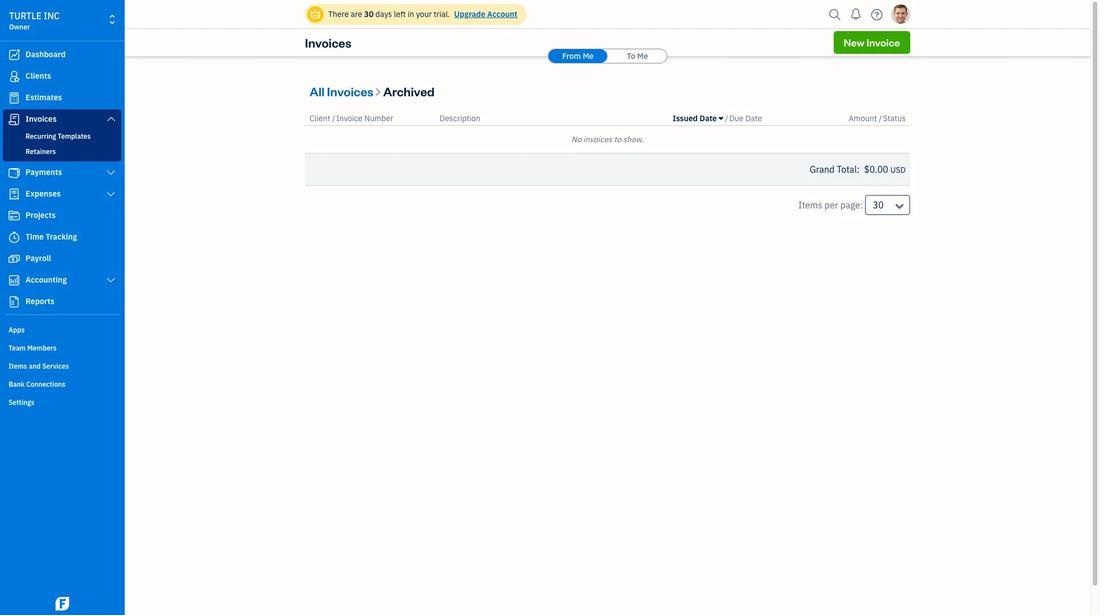 Task type: locate. For each thing, give the bounding box(es) containing it.
30
[[364, 9, 374, 19], [873, 200, 884, 211]]

turtle inc owner
[[9, 10, 60, 31]]

turtle
[[9, 10, 42, 22]]

/
[[332, 113, 335, 124], [725, 113, 728, 124], [879, 113, 882, 124]]

/ right caretdown 'image'
[[725, 113, 728, 124]]

per
[[825, 200, 838, 211]]

recurring templates link
[[5, 130, 119, 143]]

/ right client
[[332, 113, 335, 124]]

reports link
[[3, 292, 121, 312]]

1 vertical spatial 30
[[873, 200, 884, 211]]

invoice number link
[[336, 113, 393, 124]]

team
[[9, 344, 26, 353]]

Items per page: field
[[865, 195, 910, 215]]

retainers
[[26, 147, 56, 156]]

status link
[[883, 113, 906, 124]]

1 chevron large down image from the top
[[106, 115, 116, 124]]

bank connections
[[9, 380, 65, 389]]

to
[[614, 134, 621, 145]]

0 horizontal spatial items
[[9, 362, 27, 371]]

grand
[[810, 164, 835, 175]]

/ left the status
[[879, 113, 882, 124]]

retainers link
[[5, 145, 119, 159]]

invoices up client / invoice number
[[327, 83, 373, 99]]

owner
[[9, 23, 30, 31]]

grand total : $0.00 usd
[[810, 164, 906, 175]]

30 right are
[[364, 9, 374, 19]]

chevron large down image inside accounting link
[[106, 276, 116, 285]]

chevron large down image down payments link
[[106, 190, 116, 199]]

chevron large down image
[[106, 168, 116, 177], [106, 276, 116, 285]]

to
[[627, 51, 635, 61]]

settings
[[9, 399, 34, 407]]

1 chevron large down image from the top
[[106, 168, 116, 177]]

time
[[26, 232, 44, 242]]

30 inside field
[[873, 200, 884, 211]]

0 vertical spatial 30
[[364, 9, 374, 19]]

no
[[571, 134, 582, 145]]

inc
[[44, 10, 60, 22]]

and
[[29, 362, 41, 371]]

3 / from the left
[[879, 113, 882, 124]]

2 vertical spatial invoices
[[26, 114, 57, 124]]

date for due date
[[746, 113, 762, 124]]

1 date from the left
[[700, 113, 717, 124]]

0 vertical spatial chevron large down image
[[106, 168, 116, 177]]

me for from me
[[583, 51, 594, 61]]

2 / from the left
[[725, 113, 728, 124]]

1 vertical spatial items
[[9, 362, 27, 371]]

chevron large down image down payroll link
[[106, 276, 116, 285]]

estimate image
[[7, 92, 21, 104]]

are
[[351, 9, 362, 19]]

date left caretdown 'image'
[[700, 113, 717, 124]]

chevron large down image up the recurring templates link
[[106, 115, 116, 124]]

templates
[[58, 132, 91, 141]]

invoices
[[305, 35, 351, 50], [327, 83, 373, 99], [26, 114, 57, 124]]

total
[[837, 164, 857, 175]]

30 right page:
[[873, 200, 884, 211]]

0 vertical spatial items
[[799, 200, 823, 211]]

1 horizontal spatial me
[[637, 51, 648, 61]]

freshbooks image
[[53, 598, 71, 611]]

0 horizontal spatial date
[[700, 113, 717, 124]]

items left per
[[799, 200, 823, 211]]

chevron large down image down retainers link
[[106, 168, 116, 177]]

amount
[[849, 113, 877, 124]]

1 vertical spatial chevron large down image
[[106, 190, 116, 199]]

search image
[[826, 6, 844, 23]]

client
[[310, 113, 330, 124]]

me right from
[[583, 51, 594, 61]]

description
[[440, 113, 480, 124]]

invoice down all invoices link
[[336, 113, 363, 124]]

issued
[[673, 113, 698, 124]]

your
[[416, 9, 432, 19]]

items left and
[[9, 362, 27, 371]]

1 horizontal spatial invoice
[[867, 36, 900, 49]]

members
[[27, 344, 57, 353]]

invoices down there
[[305, 35, 351, 50]]

me
[[583, 51, 594, 61], [637, 51, 648, 61]]

issued date link
[[673, 113, 725, 124]]

reports
[[26, 297, 54, 307]]

0 horizontal spatial me
[[583, 51, 594, 61]]

in
[[408, 9, 414, 19]]

apps
[[9, 326, 25, 334]]

crown image
[[310, 8, 321, 20]]

0 vertical spatial invoice
[[867, 36, 900, 49]]

1 vertical spatial chevron large down image
[[106, 276, 116, 285]]

0 horizontal spatial /
[[332, 113, 335, 124]]

clients
[[26, 71, 51, 81]]

2 date from the left
[[746, 113, 762, 124]]

1 vertical spatial invoices
[[327, 83, 373, 99]]

2 chevron large down image from the top
[[106, 190, 116, 199]]

estimates
[[26, 92, 62, 103]]

2 chevron large down image from the top
[[106, 276, 116, 285]]

client image
[[7, 71, 21, 82]]

settings link
[[3, 394, 121, 411]]

team members link
[[3, 340, 121, 357]]

1 horizontal spatial date
[[746, 113, 762, 124]]

team members
[[9, 344, 57, 353]]

items for items and services
[[9, 362, 27, 371]]

1 vertical spatial invoice
[[336, 113, 363, 124]]

money image
[[7, 253, 21, 265]]

notifications image
[[847, 3, 865, 26]]

chevron large down image
[[106, 115, 116, 124], [106, 190, 116, 199]]

1 me from the left
[[583, 51, 594, 61]]

invoices inside main element
[[26, 114, 57, 124]]

chevron large down image for accounting
[[106, 276, 116, 285]]

items
[[799, 200, 823, 211], [9, 362, 27, 371]]

invoices up "recurring" on the left of page
[[26, 114, 57, 124]]

me right to
[[637, 51, 648, 61]]

invoice down go to help icon
[[867, 36, 900, 49]]

0 vertical spatial chevron large down image
[[106, 115, 116, 124]]

2 me from the left
[[637, 51, 648, 61]]

1 horizontal spatial 30
[[873, 200, 884, 211]]

items inside 'link'
[[9, 362, 27, 371]]

upgrade account link
[[452, 9, 518, 19]]

issued date
[[673, 113, 717, 124]]

1 horizontal spatial /
[[725, 113, 728, 124]]

date right due
[[746, 113, 762, 124]]

0 vertical spatial invoices
[[305, 35, 351, 50]]

1 / from the left
[[332, 113, 335, 124]]

chevron large down image for payments
[[106, 168, 116, 177]]

chevron large down image inside payments link
[[106, 168, 116, 177]]

caretdown image
[[719, 114, 723, 123]]

/ for amount
[[879, 113, 882, 124]]

chevron large down image for expenses
[[106, 190, 116, 199]]

chevron large down image for invoices
[[106, 115, 116, 124]]

recurring
[[26, 132, 56, 141]]

1 horizontal spatial items
[[799, 200, 823, 211]]

2 horizontal spatial /
[[879, 113, 882, 124]]

time tracking link
[[3, 227, 121, 248]]

there
[[328, 9, 349, 19]]

amount link
[[849, 113, 879, 124]]

me for to me
[[637, 51, 648, 61]]

days
[[376, 9, 392, 19]]

go to help image
[[868, 6, 886, 23]]

date
[[700, 113, 717, 124], [746, 113, 762, 124]]

invoice inside new invoice link
[[867, 36, 900, 49]]

:
[[857, 164, 860, 175]]

items per page:
[[799, 200, 863, 211]]

trial.
[[434, 9, 450, 19]]



Task type: describe. For each thing, give the bounding box(es) containing it.
invoices
[[583, 134, 612, 145]]

$0.00
[[864, 164, 888, 175]]

to me
[[627, 51, 648, 61]]

due date link
[[729, 113, 762, 124]]

all invoices
[[310, 83, 373, 99]]

from me link
[[549, 49, 607, 63]]

due
[[729, 113, 744, 124]]

number
[[364, 113, 393, 124]]

dashboard link
[[3, 45, 121, 65]]

0 horizontal spatial invoice
[[336, 113, 363, 124]]

left
[[394, 9, 406, 19]]

payroll
[[26, 253, 51, 264]]

estimates link
[[3, 88, 121, 108]]

/ for client
[[332, 113, 335, 124]]

description link
[[440, 113, 480, 124]]

usd
[[891, 165, 906, 175]]

time tracking
[[26, 232, 77, 242]]

items and services
[[9, 362, 69, 371]]

connections
[[26, 380, 65, 389]]

bank
[[9, 380, 25, 389]]

accounting link
[[3, 270, 121, 291]]

new invoice link
[[834, 31, 910, 54]]

client link
[[310, 113, 332, 124]]

invoices link
[[3, 109, 121, 130]]

status
[[883, 113, 906, 124]]

date for issued date
[[700, 113, 717, 124]]

project image
[[7, 210, 21, 222]]

payments link
[[3, 163, 121, 183]]

chart image
[[7, 275, 21, 286]]

archived
[[383, 83, 435, 99]]

bank connections link
[[3, 376, 121, 393]]

payroll link
[[3, 249, 121, 269]]

due date
[[729, 113, 762, 124]]

upgrade
[[454, 9, 485, 19]]

from
[[562, 51, 581, 61]]

recurring templates
[[26, 132, 91, 141]]

all invoices link
[[310, 83, 376, 99]]

invoice image
[[7, 114, 21, 125]]

dashboard
[[26, 49, 66, 60]]

timer image
[[7, 232, 21, 243]]

payment image
[[7, 167, 21, 179]]

accounting
[[26, 275, 67, 285]]

to me link
[[608, 49, 667, 63]]

page:
[[841, 200, 863, 211]]

projects
[[26, 210, 56, 221]]

main element
[[0, 0, 153, 616]]

from me
[[562, 51, 594, 61]]

report image
[[7, 297, 21, 308]]

payments
[[26, 167, 62, 177]]

expenses
[[26, 189, 61, 199]]

expense image
[[7, 189, 21, 200]]

there are 30 days left in your trial. upgrade account
[[328, 9, 518, 19]]

amount / status
[[849, 113, 906, 124]]

clients link
[[3, 66, 121, 87]]

new invoice
[[844, 36, 900, 49]]

all
[[310, 83, 325, 99]]

projects link
[[3, 206, 121, 226]]

items for items per page:
[[799, 200, 823, 211]]

account
[[487, 9, 518, 19]]

dashboard image
[[7, 49, 21, 61]]

client / invoice number
[[310, 113, 393, 124]]

show.
[[623, 134, 644, 145]]

0 horizontal spatial 30
[[364, 9, 374, 19]]

tracking
[[46, 232, 77, 242]]

no invoices to show.
[[571, 134, 644, 145]]

expenses link
[[3, 184, 121, 205]]

new
[[844, 36, 865, 49]]

services
[[42, 362, 69, 371]]



Task type: vqa. For each thing, say whether or not it's contained in the screenshot.
third chevron large down icon
yes



